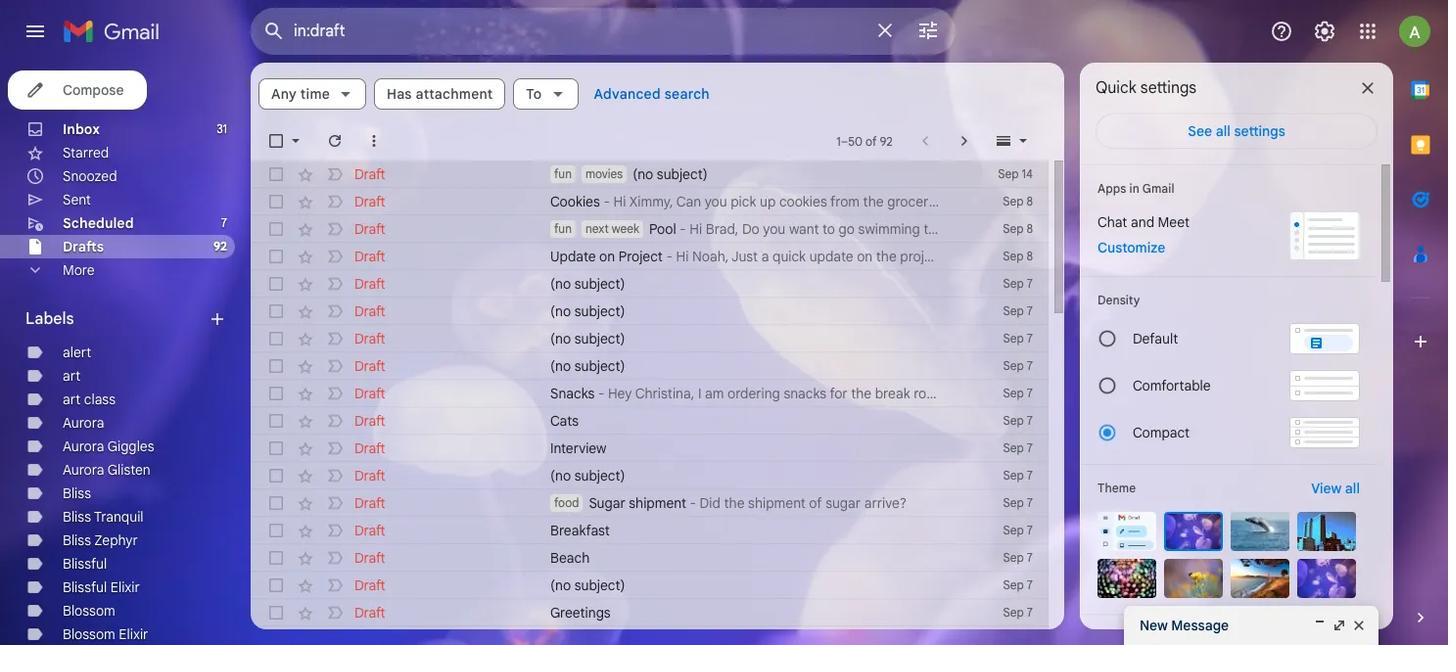 Task type: vqa. For each thing, say whether or not it's contained in the screenshot.
Emails
no



Task type: describe. For each thing, give the bounding box(es) containing it.
draft for 12th "row" from the top
[[355, 467, 386, 485]]

settings inside see all settings button
[[1235, 122, 1286, 140]]

4 (no subject) link from the top
[[550, 357, 941, 376]]

see
[[1188, 122, 1213, 140]]

view all button
[[1300, 477, 1372, 501]]

has
[[387, 85, 412, 103]]

chat and meet customize
[[1098, 214, 1190, 257]]

apps in gmail
[[1098, 181, 1175, 196]]

5 (no subject) link from the top
[[550, 466, 941, 486]]

minimize image
[[1312, 618, 1328, 634]]

(no subject) for first (no subject) link from the bottom of the page
[[550, 577, 625, 595]]

7 inside the 'labels' navigation
[[221, 215, 227, 230]]

see all settings
[[1188, 122, 1286, 140]]

0 vertical spatial the
[[863, 193, 884, 211]]

1 shipment from the left
[[629, 495, 687, 512]]

like
[[1056, 385, 1076, 403]]

sep 7 for 16th "row" from the top
[[1004, 578, 1033, 593]]

sep 7 for 8th "row" from the top
[[1004, 358, 1033, 373]]

theme
[[1098, 481, 1136, 496]]

view
[[1312, 480, 1342, 498]]

refresh image
[[325, 131, 345, 151]]

alert
[[63, 344, 91, 361]]

blissful elixir
[[63, 579, 140, 597]]

labels heading
[[25, 310, 208, 329]]

giggles
[[107, 438, 154, 455]]

blissful for blissful elixir
[[63, 579, 107, 597]]

sep 7 for 14th "row" from the bottom of the page
[[1004, 276, 1033, 291]]

art link
[[63, 367, 81, 385]]

not important switch for 16th "row" from the top
[[325, 576, 345, 596]]

7 row from the top
[[251, 325, 1049, 353]]

time
[[301, 85, 330, 103]]

inbox
[[63, 120, 100, 138]]

any
[[271, 85, 297, 103]]

quick
[[1096, 78, 1137, 98]]

draft for 11th "row" from the top of the page
[[355, 440, 386, 457]]

and
[[1131, 214, 1155, 231]]

i
[[698, 385, 702, 403]]

2 vertical spatial you
[[1030, 385, 1052, 403]]

sep 7 for fifth "row" from the bottom of the page
[[1004, 523, 1033, 538]]

7 for 14th "row" from the bottom of the page
[[1027, 276, 1033, 291]]

snoozed link
[[63, 167, 117, 185]]

blossom elixir
[[63, 626, 148, 644]]

do
[[742, 220, 760, 238]]

food sugar shipment - did the shipment of sugar arrive?
[[554, 495, 907, 512]]

not important switch for 7th "row" from the top of the page
[[325, 329, 345, 349]]

14
[[1022, 167, 1033, 181]]

2 (no subject) link from the top
[[550, 302, 941, 321]]

blissful elixir link
[[63, 579, 140, 597]]

blissful link
[[63, 555, 107, 573]]

has attachment
[[387, 85, 493, 103]]

cookies
[[780, 193, 827, 211]]

scheduled link
[[63, 215, 134, 232]]

draft for 9th "row" from the bottom of the page
[[355, 412, 386, 430]]

starred
[[63, 144, 109, 162]]

customize button
[[1086, 236, 1178, 260]]

blossom for blossom link
[[63, 602, 115, 620]]

grocery
[[888, 193, 936, 211]]

you for do
[[763, 220, 786, 238]]

7 for 9th "row" from the bottom of the page
[[1027, 413, 1033, 428]]

sep 14
[[998, 167, 1033, 181]]

week
[[612, 221, 640, 236]]

advanced search options image
[[909, 11, 948, 50]]

next week
[[586, 221, 640, 236]]

7 for 8th "row" from the top
[[1027, 358, 1033, 373]]

break
[[875, 385, 911, 403]]

17 row from the top
[[251, 599, 1049, 627]]

apps
[[1098, 181, 1127, 196]]

aurora link
[[63, 414, 104, 432]]

next
[[586, 221, 609, 236]]

art for 'art' link
[[63, 367, 81, 385]]

subject) for first (no subject) link from the bottom of the page
[[575, 577, 625, 595]]

1 horizontal spatial to
[[1102, 385, 1115, 403]]

compose button
[[8, 71, 147, 110]]

7 for 10th "row" from the bottom
[[1027, 386, 1033, 401]]

aurora for aurora giggles
[[63, 438, 104, 455]]

sent link
[[63, 191, 91, 209]]

labels navigation
[[0, 63, 251, 645]]

elixir for blossom elixir
[[119, 626, 148, 644]]

cookies
[[550, 193, 600, 211]]

(no for first (no subject) link from the top
[[550, 275, 571, 293]]

draft for 2nd "row" from the bottom of the page
[[355, 604, 386, 622]]

density
[[1098, 293, 1141, 308]]

quick settings element
[[1096, 78, 1197, 114]]

subject) for second (no subject) link
[[575, 303, 625, 320]]

aurora giggles link
[[63, 438, 154, 455]]

comfortable
[[1133, 377, 1211, 395]]

draft for 16th "row" from the bottom of the page
[[355, 220, 386, 238]]

5 row from the top
[[251, 270, 1049, 298]]

13 row from the top
[[251, 490, 1049, 517]]

not important switch for 2nd "row" from the bottom of the page
[[325, 603, 345, 623]]

blissful for blissful 'link'
[[63, 555, 107, 573]]

me
[[1080, 385, 1099, 403]]

subject) for third (no subject) link from the bottom
[[575, 358, 625, 375]]

bliss zephyr
[[63, 532, 138, 549]]

pick
[[731, 193, 757, 211]]

- for brad,
[[680, 220, 686, 238]]

chat
[[1098, 214, 1128, 231]]

(no for second (no subject) link
[[550, 303, 571, 320]]

theme element
[[1098, 479, 1136, 499]]

- for ximmy,
[[604, 193, 610, 211]]

support image
[[1270, 20, 1294, 43]]

7 for 13th "row" from the bottom of the page
[[1027, 304, 1033, 318]]

not important switch for 15th "row" from the bottom
[[325, 247, 345, 266]]

not important switch for 8th "row" from the top
[[325, 357, 345, 376]]

sep 7 for 7th "row" from the top of the page
[[1004, 331, 1033, 346]]

you?
[[1164, 385, 1193, 403]]

labels
[[25, 310, 74, 329]]

display density element
[[1098, 293, 1360, 308]]

not important switch for 9th "row" from the bottom of the page
[[325, 411, 345, 431]]

sep 7 for 15th "row" from the top
[[1004, 550, 1033, 565]]

you for can
[[705, 193, 727, 211]]

92 inside the 'labels' navigation
[[214, 239, 227, 254]]

sep 7 for 9th "row" from the bottom of the page
[[1004, 413, 1033, 428]]

(no subject) for second (no subject) link
[[550, 303, 625, 320]]

2 sep 8 from the top
[[1003, 221, 1033, 236]]

gmail image
[[63, 12, 169, 51]]

any time button
[[259, 78, 366, 110]]

all for see
[[1216, 122, 1231, 140]]

inbox link
[[63, 120, 100, 138]]

aurora glisten link
[[63, 461, 151, 479]]

16 row from the top
[[251, 572, 1049, 599]]

draft for 14th "row" from the bottom of the page
[[355, 275, 386, 293]]

3 (no subject) link from the top
[[550, 329, 941, 349]]

meet
[[1158, 214, 1190, 231]]

default
[[1133, 330, 1179, 348]]

advanced search
[[594, 85, 710, 103]]

sep 7 for 13th "row" from the top
[[1004, 496, 1033, 510]]

up
[[760, 193, 776, 211]]

update on project -
[[550, 248, 676, 265]]

- down pool
[[667, 248, 673, 265]]

sep 7 for 12th "row" from the top
[[1004, 468, 1033, 483]]

bliss tranquil link
[[63, 508, 144, 526]]

- left did
[[690, 495, 696, 512]]

7 for 15th "row" from the top
[[1027, 550, 1033, 565]]

bliss zephyr link
[[63, 532, 138, 549]]

ximmy,
[[629, 193, 673, 211]]

(no subject) for first (no subject) link from the top
[[550, 275, 625, 293]]

thanks
[[982, 193, 1026, 211]]

0 vertical spatial to
[[823, 220, 835, 238]]

search mail image
[[257, 14, 292, 49]]

subject) for first (no subject) link from the top
[[575, 275, 625, 293]]

art for art class
[[63, 391, 81, 408]]

7 for 11th "row" from the top of the page
[[1027, 441, 1033, 455]]

not important switch for 13th "row" from the bottom of the page
[[325, 302, 345, 321]]

glisten
[[107, 461, 151, 479]]

Search mail text field
[[294, 22, 862, 41]]

best,
[[995, 220, 1026, 238]]

draft for 7th "row" from the top of the page
[[355, 330, 386, 348]]

message
[[1172, 617, 1229, 635]]

room.
[[914, 385, 950, 403]]

snacks
[[550, 385, 595, 403]]

not important switch for 11th "row" from the top of the page
[[325, 439, 345, 458]]

would
[[989, 385, 1026, 403]]

12 row from the top
[[251, 462, 1049, 490]]

arrive?
[[865, 495, 907, 512]]

advanced
[[594, 85, 661, 103]]

zephyr
[[95, 532, 138, 549]]

subject) for third (no subject) link from the top of the page
[[575, 330, 625, 348]]

from
[[831, 193, 860, 211]]

(no for first (no subject) link from the bottom of the page
[[550, 577, 571, 595]]

not important switch for 10th "row" from the bottom
[[325, 384, 345, 404]]



Task type: locate. For each thing, give the bounding box(es) containing it.
you
[[705, 193, 727, 211], [763, 220, 786, 238], [1030, 385, 1052, 403]]

7 for 13th "row" from the top
[[1027, 496, 1033, 510]]

blossom elixir link
[[63, 626, 148, 644]]

main menu image
[[24, 20, 47, 43]]

older image
[[955, 131, 975, 151]]

subject) for second (no subject) link from the bottom
[[575, 467, 625, 485]]

7 for fifth "row" from the bottom of the page
[[1027, 523, 1033, 538]]

snacks - hey christina, i am ordering snacks for the break room. what would you like me to get for you?
[[550, 385, 1193, 403]]

movies
[[586, 167, 623, 181]]

0 vertical spatial blossom
[[63, 602, 115, 620]]

8 right best,
[[1027, 221, 1033, 236]]

draft for 15th "row" from the bottom
[[355, 248, 386, 265]]

(no
[[633, 166, 654, 183], [550, 275, 571, 293], [550, 303, 571, 320], [550, 330, 571, 348], [550, 358, 571, 375], [550, 467, 571, 485], [550, 577, 571, 595]]

17 draft from the top
[[355, 604, 386, 622]]

(no for third (no subject) link from the bottom
[[550, 358, 571, 375]]

1 vertical spatial the
[[851, 385, 872, 403]]

breakfast
[[550, 522, 610, 540]]

15 row from the top
[[251, 545, 1049, 572]]

bliss down bliss link
[[63, 508, 91, 526]]

2 aurora from the top
[[63, 438, 104, 455]]

not important switch for fifth "row" from the bottom of the page
[[325, 521, 345, 541]]

7 for 7th "row" from the top of the page
[[1027, 331, 1033, 346]]

fun for pool
[[554, 221, 572, 236]]

14 not important switch from the top
[[325, 521, 345, 541]]

blossom for blossom elixir
[[63, 626, 115, 644]]

snacks
[[784, 385, 827, 403]]

bliss for bliss link
[[63, 485, 91, 502]]

settings right quick
[[1141, 78, 1197, 98]]

cats link
[[550, 411, 941, 431]]

3 row from the top
[[251, 215, 1061, 243]]

alert link
[[63, 344, 91, 361]]

interview link
[[550, 439, 941, 458]]

0 vertical spatial bliss
[[63, 485, 91, 502]]

class
[[84, 391, 116, 408]]

shipment left of
[[748, 495, 806, 512]]

0 horizontal spatial all
[[1216, 122, 1231, 140]]

not important switch for 17th "row" from the bottom of the page
[[325, 192, 345, 212]]

2 horizontal spatial you
[[1030, 385, 1052, 403]]

not important switch for 12th "row" from the top
[[325, 466, 345, 486]]

12 draft from the top
[[355, 467, 386, 485]]

7 for 16th "row" from the top
[[1027, 578, 1033, 593]]

1 vertical spatial to
[[1102, 385, 1115, 403]]

2 blissful from the top
[[63, 579, 107, 597]]

on
[[600, 248, 615, 265]]

blossom down blissful elixir
[[63, 602, 115, 620]]

sep
[[998, 167, 1019, 181], [1003, 194, 1024, 209], [1003, 221, 1024, 236], [1003, 249, 1024, 263], [1004, 276, 1024, 291], [1004, 304, 1024, 318], [1004, 331, 1024, 346], [1004, 358, 1024, 373], [1004, 386, 1024, 401], [1004, 413, 1024, 428], [1004, 441, 1024, 455], [1004, 468, 1024, 483], [1004, 496, 1024, 510], [1004, 523, 1024, 538], [1004, 550, 1024, 565], [1004, 578, 1024, 593], [1004, 605, 1024, 620]]

None search field
[[251, 8, 956, 55]]

13 draft from the top
[[355, 495, 386, 512]]

did
[[700, 495, 721, 512]]

3 sep 8 from the top
[[1003, 249, 1033, 263]]

tab list
[[1394, 63, 1449, 575]]

0 horizontal spatial settings
[[1141, 78, 1197, 98]]

3 aurora from the top
[[63, 461, 104, 479]]

0 vertical spatial sep 8
[[1003, 194, 1033, 209]]

- for christina,
[[598, 385, 605, 403]]

hey
[[608, 385, 632, 403]]

12 sep 7 from the top
[[1004, 578, 1033, 593]]

15 not important switch from the top
[[325, 549, 345, 568]]

7 sep 7 from the top
[[1004, 441, 1033, 455]]

11 draft from the top
[[355, 440, 386, 457]]

(no subject) for second (no subject) link from the bottom
[[550, 467, 625, 485]]

1 vertical spatial aurora
[[63, 438, 104, 455]]

2 row from the top
[[251, 188, 1049, 215]]

8 draft from the top
[[355, 358, 386, 375]]

3 bliss from the top
[[63, 532, 91, 549]]

blissful down bliss zephyr link
[[63, 555, 107, 573]]

fun for (no subject)
[[554, 167, 572, 181]]

7 draft from the top
[[355, 330, 386, 348]]

not important switch for 15th "row" from the top
[[325, 549, 345, 568]]

swimming
[[859, 220, 920, 238]]

draft for 13th "row" from the bottom of the page
[[355, 303, 386, 320]]

6 row from the top
[[251, 298, 1049, 325]]

1 vertical spatial you
[[763, 220, 786, 238]]

bliss up blissful 'link'
[[63, 532, 91, 549]]

1 vertical spatial bliss
[[63, 508, 91, 526]]

-
[[604, 193, 610, 211], [680, 220, 686, 238], [667, 248, 673, 265], [598, 385, 605, 403], [690, 495, 696, 512]]

9 sep 7 from the top
[[1004, 496, 1033, 510]]

0 horizontal spatial hi
[[614, 193, 626, 211]]

4 sep 7 from the top
[[1004, 358, 1033, 373]]

2 art from the top
[[63, 391, 81, 408]]

15 draft from the top
[[355, 549, 386, 567]]

1 vertical spatial sep 8
[[1003, 221, 1033, 236]]

cookies - hi ximmy, can you pick up cookies from the grocery store? thanks
[[550, 193, 1026, 211]]

sep 8 for update on project -
[[1003, 249, 1033, 263]]

- left hey
[[598, 385, 605, 403]]

2 vertical spatial bliss
[[63, 532, 91, 549]]

blissful down blissful 'link'
[[63, 579, 107, 597]]

you right can
[[705, 193, 727, 211]]

for right snacks
[[830, 385, 848, 403]]

all for view
[[1346, 480, 1360, 498]]

blossom down blossom link
[[63, 626, 115, 644]]

draft for 8th "row" from the top
[[355, 358, 386, 375]]

of
[[809, 495, 822, 512]]

shipment right sugar
[[629, 495, 687, 512]]

2 vertical spatial aurora
[[63, 461, 104, 479]]

0 vertical spatial all
[[1216, 122, 1231, 140]]

pop out image
[[1332, 618, 1348, 634]]

17 not important switch from the top
[[325, 603, 345, 623]]

aurora
[[63, 414, 104, 432], [63, 438, 104, 455], [63, 461, 104, 479]]

6 draft from the top
[[355, 303, 386, 320]]

2 fun from the top
[[554, 221, 572, 236]]

- right pool
[[680, 220, 686, 238]]

3 not important switch from the top
[[325, 219, 345, 239]]

1 blissful from the top
[[63, 555, 107, 573]]

fun
[[554, 167, 572, 181], [554, 221, 572, 236]]

None checkbox
[[266, 131, 286, 151], [266, 165, 286, 184], [266, 192, 286, 212], [266, 219, 286, 239], [266, 302, 286, 321], [266, 329, 286, 349], [266, 357, 286, 376], [266, 384, 286, 404], [266, 411, 286, 431], [266, 494, 286, 513], [266, 521, 286, 541], [266, 576, 286, 596], [266, 603, 286, 623], [266, 131, 286, 151], [266, 165, 286, 184], [266, 192, 286, 212], [266, 219, 286, 239], [266, 302, 286, 321], [266, 329, 286, 349], [266, 357, 286, 376], [266, 384, 286, 404], [266, 411, 286, 431], [266, 494, 286, 513], [266, 521, 286, 541], [266, 576, 286, 596], [266, 603, 286, 623]]

0 vertical spatial fun
[[554, 167, 572, 181]]

art down 'art' link
[[63, 391, 81, 408]]

what
[[953, 385, 985, 403]]

the
[[863, 193, 884, 211], [851, 385, 872, 403], [724, 495, 745, 512]]

to left go
[[823, 220, 835, 238]]

bliss for bliss zephyr
[[63, 532, 91, 549]]

16 draft from the top
[[355, 577, 386, 595]]

all right see
[[1216, 122, 1231, 140]]

new
[[1140, 617, 1168, 635]]

1 horizontal spatial all
[[1346, 480, 1360, 498]]

2 vertical spatial 8
[[1027, 249, 1033, 263]]

aurora down aurora link
[[63, 438, 104, 455]]

food
[[554, 496, 579, 510]]

1 vertical spatial settings
[[1235, 122, 1286, 140]]

for
[[830, 385, 848, 403], [1142, 385, 1160, 403]]

close image
[[1352, 618, 1367, 634]]

2 vertical spatial the
[[724, 495, 745, 512]]

0 horizontal spatial 92
[[214, 239, 227, 254]]

settings image
[[1313, 20, 1337, 43]]

11 sep 7 from the top
[[1004, 550, 1033, 565]]

art down alert link
[[63, 367, 81, 385]]

1 vertical spatial art
[[63, 391, 81, 408]]

3 sep 7 from the top
[[1004, 331, 1033, 346]]

2 for from the left
[[1142, 385, 1160, 403]]

get
[[1119, 385, 1139, 403]]

(no subject) link
[[550, 274, 941, 294], [550, 302, 941, 321], [550, 329, 941, 349], [550, 357, 941, 376], [550, 466, 941, 486], [550, 576, 941, 596]]

bliss
[[63, 485, 91, 502], [63, 508, 91, 526], [63, 532, 91, 549]]

fun down cookies
[[554, 221, 572, 236]]

aurora down the art class
[[63, 414, 104, 432]]

9 row from the top
[[251, 380, 1193, 407]]

hi left "brad,"
[[690, 220, 702, 238]]

7 not important switch from the top
[[325, 329, 345, 349]]

any time
[[271, 85, 330, 103]]

not important switch for 13th "row" from the top
[[325, 494, 345, 513]]

9 draft from the top
[[355, 385, 386, 403]]

sep 7 for 13th "row" from the bottom of the page
[[1004, 304, 1033, 318]]

more button
[[0, 259, 235, 282]]

7 for 12th "row" from the top
[[1027, 468, 1033, 483]]

the right did
[[724, 495, 745, 512]]

not important switch for 14th "row" from the bottom of the page
[[325, 274, 345, 294]]

draft for 10th "row" from the bottom
[[355, 385, 386, 403]]

settings inside quick settings element
[[1141, 78, 1197, 98]]

2 sep 7 from the top
[[1004, 304, 1033, 318]]

31
[[217, 121, 227, 136]]

toggle split pane mode image
[[994, 131, 1014, 151]]

(no for second (no subject) link from the bottom
[[550, 467, 571, 485]]

hi up week
[[614, 193, 626, 211]]

attachment
[[416, 85, 493, 103]]

- up next week
[[604, 193, 610, 211]]

1 8 from the top
[[1027, 194, 1033, 209]]

the left 'break' on the right of page
[[851, 385, 872, 403]]

draft for fifth "row" from the bottom of the page
[[355, 522, 386, 540]]

1 for from the left
[[830, 385, 848, 403]]

4 not important switch from the top
[[325, 247, 345, 266]]

draft for 15th "row" from the top
[[355, 549, 386, 567]]

drafts link
[[63, 238, 104, 256]]

settings
[[1141, 78, 1197, 98], [1235, 122, 1286, 140]]

sep 7 for 11th "row" from the top of the page
[[1004, 441, 1033, 455]]

am
[[705, 385, 724, 403]]

bliss for bliss tranquil
[[63, 508, 91, 526]]

0 vertical spatial you
[[705, 193, 727, 211]]

0 vertical spatial elixir
[[110, 579, 140, 597]]

0 horizontal spatial for
[[830, 385, 848, 403]]

2 vertical spatial sep 8
[[1003, 249, 1033, 263]]

not important switch
[[325, 165, 345, 184], [325, 192, 345, 212], [325, 219, 345, 239], [325, 247, 345, 266], [325, 274, 345, 294], [325, 302, 345, 321], [325, 329, 345, 349], [325, 357, 345, 376], [325, 384, 345, 404], [325, 411, 345, 431], [325, 439, 345, 458], [325, 466, 345, 486], [325, 494, 345, 513], [325, 521, 345, 541], [325, 549, 345, 568], [325, 576, 345, 596], [325, 603, 345, 623]]

1 vertical spatial all
[[1346, 480, 1360, 498]]

2 bliss from the top
[[63, 508, 91, 526]]

1 row from the top
[[251, 161, 1049, 188]]

snoozed
[[63, 167, 117, 185]]

sep 8 for cookies - hi ximmy, can you pick up cookies from the grocery store? thanks
[[1003, 194, 1033, 209]]

the right from
[[863, 193, 884, 211]]

cats
[[550, 412, 579, 430]]

greetings link
[[550, 603, 941, 623]]

0 vertical spatial 92
[[880, 134, 893, 148]]

bliss link
[[63, 485, 91, 502]]

10 row from the top
[[251, 407, 1049, 435]]

1 sep 8 from the top
[[1003, 194, 1033, 209]]

sep 8 down best,
[[1003, 249, 1033, 263]]

1 vertical spatial fun
[[554, 221, 572, 236]]

bliss up bliss tranquil link
[[63, 485, 91, 502]]

8 for cookies - hi ximmy, can you pick up cookies from the grocery store? thanks
[[1027, 194, 1033, 209]]

1 draft from the top
[[355, 166, 386, 183]]

clear search image
[[866, 11, 905, 50]]

6 (no subject) link from the top
[[550, 576, 941, 596]]

art
[[63, 367, 81, 385], [63, 391, 81, 408]]

not important switch for 16th "row" from the bottom of the page
[[325, 219, 345, 239]]

has attachment button
[[374, 78, 506, 110]]

2 8 from the top
[[1027, 221, 1033, 236]]

(no for third (no subject) link from the top of the page
[[550, 330, 571, 348]]

pool - hi brad, do you want to go swimming tomorrow? best, anna
[[649, 220, 1061, 238]]

sep 8 down thanks
[[1003, 221, 1033, 236]]

0 vertical spatial blissful
[[63, 555, 107, 573]]

main content containing any time
[[251, 63, 1193, 645]]

92 inside popup button
[[880, 134, 893, 148]]

1 vertical spatial blissful
[[63, 579, 107, 597]]

aurora for aurora link
[[63, 414, 104, 432]]

1 horizontal spatial for
[[1142, 385, 1160, 403]]

all right view
[[1346, 480, 1360, 498]]

3 draft from the top
[[355, 220, 386, 238]]

elixir up blossom link
[[110, 579, 140, 597]]

not important switch for 18th "row" from the bottom of the page
[[325, 165, 345, 184]]

main content
[[251, 63, 1193, 645]]

(no subject) for third (no subject) link from the top of the page
[[550, 330, 625, 348]]

92
[[880, 134, 893, 148], [214, 239, 227, 254]]

beach link
[[550, 549, 941, 568]]

scheduled
[[63, 215, 134, 232]]

elixir for blissful elixir
[[110, 579, 140, 597]]

all
[[1216, 122, 1231, 140], [1346, 480, 1360, 498]]

aurora glisten
[[63, 461, 151, 479]]

1 blossom from the top
[[63, 602, 115, 620]]

hi for ximmy,
[[614, 193, 626, 211]]

new message
[[1140, 617, 1229, 635]]

to right me
[[1102, 385, 1115, 403]]

2 shipment from the left
[[748, 495, 806, 512]]

sep 7 for 10th "row" from the bottom
[[1004, 386, 1033, 401]]

settings right see
[[1235, 122, 1286, 140]]

0 vertical spatial aurora
[[63, 414, 104, 432]]

0 horizontal spatial to
[[823, 220, 835, 238]]

1 horizontal spatial you
[[763, 220, 786, 238]]

None checkbox
[[266, 247, 286, 266], [266, 274, 286, 294], [266, 439, 286, 458], [266, 466, 286, 486], [266, 549, 286, 568], [266, 247, 286, 266], [266, 274, 286, 294], [266, 439, 286, 458], [266, 466, 286, 486], [266, 549, 286, 568]]

1 vertical spatial blossom
[[63, 626, 115, 644]]

(no subject)
[[633, 166, 708, 183], [550, 275, 625, 293], [550, 303, 625, 320], [550, 330, 625, 348], [550, 358, 625, 375], [550, 467, 625, 485], [550, 577, 625, 595]]

8 right thanks
[[1027, 194, 1033, 209]]

beach
[[550, 549, 590, 567]]

elixir down blissful elixir link
[[119, 626, 148, 644]]

5 not important switch from the top
[[325, 274, 345, 294]]

8 row from the top
[[251, 353, 1049, 380]]

breakfast link
[[550, 521, 941, 541]]

0 vertical spatial settings
[[1141, 78, 1197, 98]]

14 row from the top
[[251, 517, 1049, 545]]

10 draft from the top
[[355, 412, 386, 430]]

1 horizontal spatial settings
[[1235, 122, 1286, 140]]

(no subject) for third (no subject) link from the bottom
[[550, 358, 625, 375]]

sugar
[[826, 495, 861, 512]]

2 not important switch from the top
[[325, 192, 345, 212]]

14 draft from the top
[[355, 522, 386, 540]]

aurora up bliss link
[[63, 461, 104, 479]]

0 horizontal spatial you
[[705, 193, 727, 211]]

you left like
[[1030, 385, 1052, 403]]

4 row from the top
[[251, 243, 1049, 270]]

art class link
[[63, 391, 116, 408]]

1 fun from the top
[[554, 167, 572, 181]]

1 bliss from the top
[[63, 485, 91, 502]]

draft for 17th "row" from the bottom of the page
[[355, 193, 386, 211]]

can
[[677, 193, 701, 211]]

customize
[[1098, 239, 1166, 257]]

compose
[[63, 81, 124, 99]]

row
[[251, 161, 1049, 188], [251, 188, 1049, 215], [251, 215, 1061, 243], [251, 243, 1049, 270], [251, 270, 1049, 298], [251, 298, 1049, 325], [251, 325, 1049, 353], [251, 353, 1049, 380], [251, 380, 1193, 407], [251, 407, 1049, 435], [251, 435, 1049, 462], [251, 462, 1049, 490], [251, 490, 1049, 517], [251, 517, 1049, 545], [251, 545, 1049, 572], [251, 572, 1049, 599], [251, 599, 1049, 627], [251, 627, 1049, 645]]

10 sep 7 from the top
[[1004, 523, 1033, 538]]

7 for 2nd "row" from the bottom of the page
[[1027, 605, 1033, 620]]

subject)
[[657, 166, 708, 183], [575, 275, 625, 293], [575, 303, 625, 320], [575, 330, 625, 348], [575, 358, 625, 375], [575, 467, 625, 485], [575, 577, 625, 595]]

1 horizontal spatial shipment
[[748, 495, 806, 512]]

1 vertical spatial 8
[[1027, 221, 1033, 236]]

starred link
[[63, 144, 109, 162]]

0 vertical spatial art
[[63, 367, 81, 385]]

3 8 from the top
[[1027, 249, 1033, 263]]

11 row from the top
[[251, 435, 1049, 462]]

12 not important switch from the top
[[325, 466, 345, 486]]

7
[[221, 215, 227, 230], [1027, 276, 1033, 291], [1027, 304, 1033, 318], [1027, 331, 1033, 346], [1027, 358, 1033, 373], [1027, 386, 1033, 401], [1027, 413, 1033, 428], [1027, 441, 1033, 455], [1027, 468, 1033, 483], [1027, 496, 1033, 510], [1027, 523, 1033, 538], [1027, 550, 1033, 565], [1027, 578, 1033, 593], [1027, 605, 1033, 620]]

aurora for aurora glisten
[[63, 461, 104, 479]]

1 art from the top
[[63, 367, 81, 385]]

6 not important switch from the top
[[325, 302, 345, 321]]

blossom link
[[63, 602, 115, 620]]

16 not important switch from the top
[[325, 576, 345, 596]]

9 not important switch from the top
[[325, 384, 345, 404]]

8 sep 7 from the top
[[1004, 468, 1033, 483]]

sep 8 down sep 14
[[1003, 194, 1033, 209]]

interview
[[550, 440, 607, 457]]

1 vertical spatial 92
[[214, 239, 227, 254]]

draft for 16th "row" from the top
[[355, 577, 386, 595]]

1 vertical spatial elixir
[[119, 626, 148, 644]]

sep 7 for 2nd "row" from the bottom of the page
[[1004, 605, 1033, 620]]

1 vertical spatial hi
[[690, 220, 702, 238]]

2 draft from the top
[[355, 193, 386, 211]]

1 (no subject) link from the top
[[550, 274, 941, 294]]

go
[[839, 220, 855, 238]]

1 horizontal spatial 92
[[880, 134, 893, 148]]

hi for brad,
[[690, 220, 702, 238]]

13 not important switch from the top
[[325, 494, 345, 513]]

1 horizontal spatial hi
[[690, 220, 702, 238]]

shipment
[[629, 495, 687, 512], [748, 495, 806, 512]]

10 not important switch from the top
[[325, 411, 345, 431]]

0 horizontal spatial shipment
[[629, 495, 687, 512]]

1 aurora from the top
[[63, 414, 104, 432]]

hi
[[614, 193, 626, 211], [690, 220, 702, 238]]

1 sep 7 from the top
[[1004, 276, 1033, 291]]

store?
[[940, 193, 979, 211]]

bliss tranquil
[[63, 508, 144, 526]]

drafts
[[63, 238, 104, 256]]

8 not important switch from the top
[[325, 357, 345, 376]]

8 down anna
[[1027, 249, 1033, 263]]

5 draft from the top
[[355, 275, 386, 293]]

5 sep 7 from the top
[[1004, 386, 1033, 401]]

pool
[[649, 220, 676, 238]]

draft for 13th "row" from the top
[[355, 495, 386, 512]]

ordering
[[728, 385, 781, 403]]

for right get
[[1142, 385, 1160, 403]]

anna
[[1029, 220, 1061, 238]]

you right do
[[763, 220, 786, 238]]

draft for 18th "row" from the bottom of the page
[[355, 166, 386, 183]]

fun up cookies
[[554, 167, 572, 181]]

11 not important switch from the top
[[325, 439, 345, 458]]

8 for update on project -
[[1027, 249, 1033, 263]]

0 vertical spatial 8
[[1027, 194, 1033, 209]]

advanced search button
[[586, 76, 718, 112]]

1 not important switch from the top
[[325, 165, 345, 184]]

want
[[789, 220, 819, 238]]

6 sep 7 from the top
[[1004, 413, 1033, 428]]

13 sep 7 from the top
[[1004, 605, 1033, 620]]

18 row from the top
[[251, 627, 1049, 645]]

0 vertical spatial hi
[[614, 193, 626, 211]]

2 blossom from the top
[[63, 626, 115, 644]]

view all
[[1312, 480, 1360, 498]]

4 draft from the top
[[355, 248, 386, 265]]



